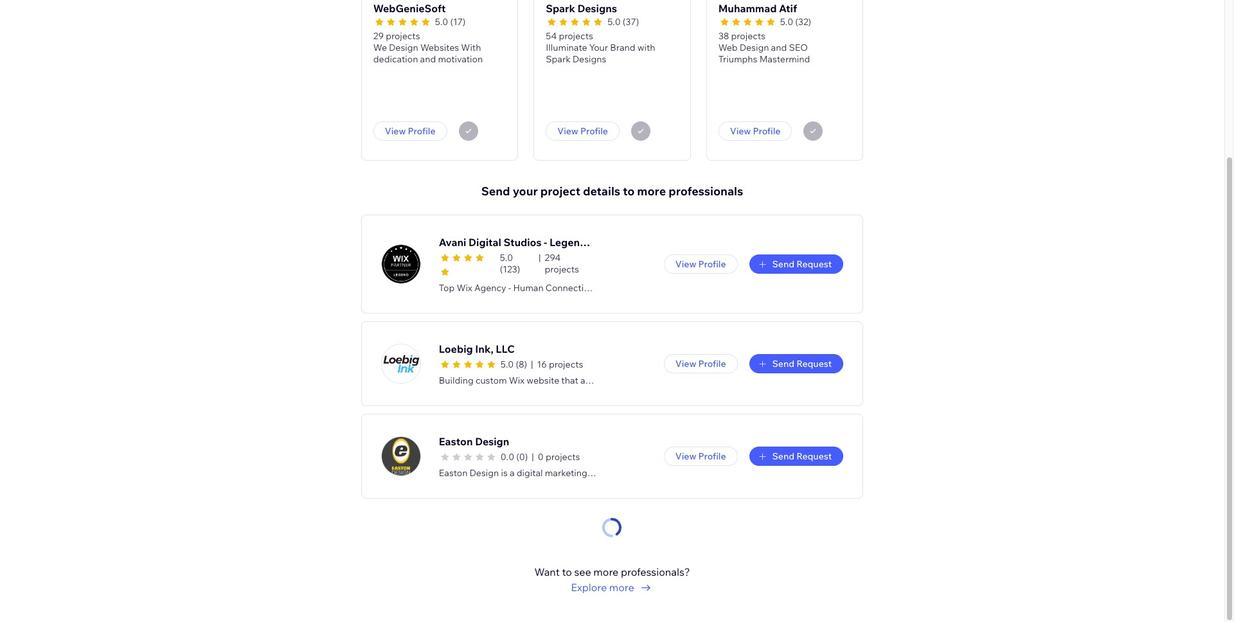 Task type: locate. For each thing, give the bounding box(es) containing it.
1 horizontal spatial and
[[771, 42, 787, 53]]

design inside 29 projects we design websites with dedication and motivation
[[389, 42, 419, 53]]

2 send request from the top
[[773, 358, 832, 370]]

5.0 for spark designs
[[608, 16, 621, 28]]

0 horizontal spatial design
[[389, 42, 419, 53]]

option group for easton design
[[439, 451, 497, 466]]

5.0 for webgeniesoft
[[435, 16, 448, 28]]

0 vertical spatial send request button
[[750, 255, 844, 274]]

|
[[539, 252, 541, 264], [531, 359, 533, 370], [532, 451, 534, 463]]

explore more
[[571, 581, 635, 594]]

- down (123)
[[509, 282, 511, 294]]

1 vertical spatial more
[[594, 566, 619, 579]]

legend
[[550, 236, 587, 249]]

wix down (8)
[[509, 375, 525, 386]]

loebig ink, llc
[[439, 343, 515, 356]]

0.0 (0) | 0 projects
[[501, 451, 580, 463]]

1 horizontal spatial seo
[[789, 42, 808, 53]]

0 horizontal spatial and
[[420, 53, 436, 65]]

llc
[[496, 343, 515, 356]]

29
[[374, 30, 384, 42]]

0 vertical spatial send request
[[773, 259, 832, 270]]

projects right 38
[[732, 30, 766, 42]]

seo down 5.0 (32)
[[789, 42, 808, 53]]

5.0 (8) | 16 projects
[[501, 359, 584, 370]]

0
[[538, 451, 544, 463]]

and inside 29 projects we design websites with dedication and motivation
[[420, 53, 436, 65]]

triumphs
[[719, 53, 758, 65]]

1 horizontal spatial -
[[544, 236, 547, 249]]

| left 294
[[539, 252, 541, 264]]

send request
[[773, 259, 832, 270], [773, 358, 832, 370], [773, 451, 832, 462]]

to left see
[[562, 566, 572, 579]]

1 request from the top
[[797, 259, 832, 270]]

1 send request button from the top
[[750, 255, 844, 274]]

1 vertical spatial send request
[[773, 358, 832, 370]]

1 horizontal spatial wix
[[509, 375, 525, 386]]

explore
[[571, 581, 607, 594]]

send request for llc
[[773, 358, 832, 370]]

design inside the 38 projects web design and seo triumphs mastermind
[[740, 42, 769, 53]]

in
[[601, 282, 609, 294]]

5.0 left (17)
[[435, 16, 448, 28]]

option group for loebig ink, llc
[[439, 359, 497, 373]]

1 vertical spatial spark
[[546, 53, 571, 65]]

option group for webgeniesoft
[[374, 16, 431, 30]]

option group down the easton design
[[439, 451, 497, 466]]

easton
[[439, 435, 473, 448]]

projects up top wix agency - human connections in a digital world
[[545, 264, 579, 275]]

request
[[797, 259, 832, 270], [797, 358, 832, 370], [797, 451, 832, 462]]

digital right avani
[[469, 236, 502, 249]]

custom
[[476, 375, 507, 386]]

profile
[[408, 125, 436, 137], [581, 125, 608, 137], [753, 125, 781, 137], [699, 259, 726, 270], [699, 358, 726, 370], [699, 451, 726, 462]]

1 vertical spatial |
[[531, 359, 533, 370]]

1 vertical spatial designs
[[573, 53, 607, 65]]

wix
[[589, 236, 608, 249], [457, 282, 473, 294], [509, 375, 525, 386]]

- for legend
[[544, 236, 547, 249]]

projects
[[386, 30, 420, 42], [559, 30, 593, 42], [732, 30, 766, 42], [545, 264, 579, 275], [549, 359, 584, 370], [546, 451, 580, 463]]

design
[[389, 42, 419, 53], [740, 42, 769, 53], [475, 435, 510, 448]]

easton design image
[[382, 437, 420, 476]]

294
[[545, 252, 561, 264]]

to
[[623, 184, 635, 199], [562, 566, 572, 579]]

option group down "muhammad"
[[719, 16, 777, 30]]

projects up dedication
[[386, 30, 420, 42]]

projects right "54"
[[559, 30, 593, 42]]

brand
[[610, 42, 636, 53]]

option group for avani digital studios - legend wix partner
[[439, 252, 496, 280]]

5.0 for muhammad atif
[[781, 16, 794, 28]]

design right we
[[389, 42, 419, 53]]

option group
[[374, 16, 431, 30], [546, 16, 604, 30], [719, 16, 777, 30], [439, 252, 496, 280], [439, 359, 497, 373], [439, 451, 497, 466]]

building
[[439, 375, 474, 386]]

1 send request from the top
[[773, 259, 832, 270]]

muhammad atif
[[719, 2, 798, 15]]

your
[[590, 42, 608, 53]]

-
[[544, 236, 547, 249], [509, 282, 511, 294]]

- up 294
[[544, 236, 547, 249]]

option group down avani
[[439, 252, 496, 280]]

2 vertical spatial send request
[[773, 451, 832, 462]]

spark
[[546, 2, 576, 15], [546, 53, 571, 65]]

designs left brand
[[573, 53, 607, 65]]

2 horizontal spatial design
[[740, 42, 769, 53]]

5.0 (123)
[[500, 252, 520, 275]]

38 projects web design and seo triumphs mastermind
[[719, 30, 810, 65]]

design right web
[[740, 42, 769, 53]]

a
[[611, 282, 616, 294]]

2 request from the top
[[797, 358, 832, 370]]

send request button for studios
[[750, 255, 844, 274]]

0 vertical spatial -
[[544, 236, 547, 249]]

want
[[535, 566, 560, 579]]

(123)
[[500, 264, 520, 275]]

send request button
[[750, 255, 844, 274], [750, 354, 844, 374], [750, 447, 844, 466]]

more down want to see more professionals?
[[609, 581, 635, 594]]

2 spark from the top
[[546, 53, 571, 65]]

more
[[638, 184, 666, 199], [594, 566, 619, 579], [609, 581, 635, 594]]

view
[[385, 125, 406, 137], [558, 125, 579, 137], [730, 125, 751, 137], [676, 259, 697, 270], [676, 358, 697, 370], [676, 451, 697, 462]]

0 vertical spatial spark
[[546, 2, 576, 15]]

more right details
[[638, 184, 666, 199]]

0 horizontal spatial wix
[[457, 282, 473, 294]]

5.0 (37)
[[608, 16, 639, 28]]

studios
[[504, 236, 542, 249]]

loebig ink, llc image
[[382, 345, 420, 383]]

5.0 left (37) at the right top of page
[[608, 16, 621, 28]]

seo right fully
[[616, 375, 635, 386]]

1 vertical spatial to
[[562, 566, 572, 579]]

and down 5.0 (32)
[[771, 42, 787, 53]]

seo inside the 38 projects web design and seo triumphs mastermind
[[789, 42, 808, 53]]

avani digital studios - legend wix partner
[[439, 236, 647, 249]]

projects inside the 38 projects web design and seo triumphs mastermind
[[732, 30, 766, 42]]

2 vertical spatial |
[[532, 451, 534, 463]]

0 vertical spatial |
[[539, 252, 541, 264]]

54 projects illuminate your brand with spark designs
[[546, 30, 656, 65]]

2 vertical spatial send request button
[[750, 447, 844, 466]]

design for webgeniesoft
[[389, 42, 419, 53]]

with
[[638, 42, 656, 53]]

0 vertical spatial seo
[[789, 42, 808, 53]]

3 send request from the top
[[773, 451, 832, 462]]

projects inside 54 projects illuminate your brand with spark designs
[[559, 30, 593, 42]]

option group down spark designs
[[546, 16, 604, 30]]

0 horizontal spatial -
[[509, 282, 511, 294]]

0 vertical spatial digital
[[469, 236, 502, 249]]

1 vertical spatial send request button
[[750, 354, 844, 374]]

send
[[482, 184, 510, 199], [773, 259, 795, 270], [773, 358, 795, 370], [773, 451, 795, 462]]

| left the '16'
[[531, 359, 533, 370]]

ink,
[[475, 343, 494, 356]]

are
[[581, 375, 594, 386]]

1 horizontal spatial to
[[623, 184, 635, 199]]

2 send request button from the top
[[750, 354, 844, 374]]

5.0 down atif on the top of page
[[781, 16, 794, 28]]

wix left partner
[[589, 236, 608, 249]]

spark down "54"
[[546, 53, 571, 65]]

designs inside 54 projects illuminate your brand with spark designs
[[573, 53, 607, 65]]

digital
[[469, 236, 502, 249], [618, 282, 645, 294]]

to right details
[[623, 184, 635, 199]]

avani
[[439, 236, 467, 249]]

5.0 (17)
[[435, 16, 466, 28]]

1 vertical spatial -
[[509, 282, 511, 294]]

29 projects we design websites with dedication and motivation
[[374, 30, 483, 65]]

optimized.
[[637, 375, 681, 386]]

1 horizontal spatial digital
[[618, 282, 645, 294]]

world
[[647, 282, 672, 294]]

2 horizontal spatial wix
[[589, 236, 608, 249]]

2 vertical spatial more
[[609, 581, 635, 594]]

| left "0"
[[532, 451, 534, 463]]

0 vertical spatial request
[[797, 259, 832, 270]]

38
[[719, 30, 730, 42]]

human
[[513, 282, 544, 294]]

1 vertical spatial request
[[797, 358, 832, 370]]

partner
[[610, 236, 647, 249]]

5.0 down studios
[[500, 252, 513, 264]]

designs
[[578, 2, 617, 15], [573, 53, 607, 65]]

view profile link
[[374, 122, 447, 141], [546, 122, 620, 141], [719, 122, 793, 141], [664, 255, 738, 274], [664, 354, 738, 374], [664, 447, 738, 466]]

send request button for llc
[[750, 354, 844, 374]]

0 vertical spatial to
[[623, 184, 635, 199]]

spark up "54"
[[546, 2, 576, 15]]

digital right a
[[618, 282, 645, 294]]

and right dedication
[[420, 53, 436, 65]]

building custom wix website that are fully seo optimized.
[[439, 375, 681, 386]]

2 vertical spatial request
[[797, 451, 832, 462]]

0 vertical spatial more
[[638, 184, 666, 199]]

send for easton design
[[773, 451, 795, 462]]

0 horizontal spatial digital
[[469, 236, 502, 249]]

option group up building
[[439, 359, 497, 373]]

0 vertical spatial wix
[[589, 236, 608, 249]]

and inside the 38 projects web design and seo triumphs mastermind
[[771, 42, 787, 53]]

5.0 inside 5.0 (123)
[[500, 252, 513, 264]]

and
[[771, 42, 787, 53], [420, 53, 436, 65]]

request for llc
[[797, 358, 832, 370]]

loebig
[[439, 343, 473, 356]]

view profile
[[385, 125, 436, 137], [558, 125, 608, 137], [730, 125, 781, 137], [676, 259, 726, 270], [676, 358, 726, 370], [676, 451, 726, 462]]

seo
[[789, 42, 808, 53], [616, 375, 635, 386]]

designs up 5.0 (37)
[[578, 2, 617, 15]]

more up explore more
[[594, 566, 619, 579]]

wix right top
[[457, 282, 473, 294]]

5.0
[[435, 16, 448, 28], [608, 16, 621, 28], [781, 16, 794, 28], [500, 252, 513, 264], [501, 359, 514, 370]]

option group down 'webgeniesoft'
[[374, 16, 431, 30]]

design up 0.0
[[475, 435, 510, 448]]

0 horizontal spatial seo
[[616, 375, 635, 386]]



Task type: describe. For each thing, give the bounding box(es) containing it.
send your project details to more professionals
[[482, 184, 744, 199]]

2 vertical spatial wix
[[509, 375, 525, 386]]

(0)
[[517, 451, 528, 463]]

0 horizontal spatial to
[[562, 566, 572, 579]]

send request for studios
[[773, 259, 832, 270]]

your
[[513, 184, 538, 199]]

| 294 projects
[[539, 252, 579, 275]]

1 vertical spatial wix
[[457, 282, 473, 294]]

5.0 left (8)
[[501, 359, 514, 370]]

want to see more professionals?
[[535, 566, 690, 579]]

atif
[[779, 2, 798, 15]]

top
[[439, 282, 455, 294]]

web
[[719, 42, 738, 53]]

fully
[[596, 375, 614, 386]]

option group for muhammad atif
[[719, 16, 777, 30]]

(37)
[[623, 16, 639, 28]]

1 vertical spatial digital
[[618, 282, 645, 294]]

design for muhammad atif
[[740, 42, 769, 53]]

0 vertical spatial designs
[[578, 2, 617, 15]]

we
[[374, 42, 387, 53]]

(8)
[[516, 359, 527, 370]]

professionals?
[[621, 566, 690, 579]]

(32)
[[796, 16, 812, 28]]

mastermind
[[760, 53, 810, 65]]

1 vertical spatial seo
[[616, 375, 635, 386]]

websites
[[421, 42, 459, 53]]

54
[[546, 30, 557, 42]]

| inside the | 294 projects
[[539, 252, 541, 264]]

illuminate
[[546, 42, 587, 53]]

website
[[527, 375, 560, 386]]

connections
[[546, 282, 599, 294]]

projects right "0"
[[546, 451, 580, 463]]

details
[[583, 184, 621, 199]]

send for loebig ink, llc
[[773, 358, 795, 370]]

5.0 for avani digital studios - legend wix partner
[[500, 252, 513, 264]]

16
[[537, 359, 547, 370]]

option group for spark designs
[[546, 16, 604, 30]]

| for easton design
[[532, 451, 534, 463]]

muhammad
[[719, 2, 777, 15]]

| for loebig ink, llc
[[531, 359, 533, 370]]

0.0
[[501, 451, 515, 463]]

avani digital studios - legend wix partner image
[[382, 245, 420, 284]]

send for avani digital studios - legend wix partner
[[773, 259, 795, 270]]

that
[[562, 375, 579, 386]]

dedication
[[374, 53, 418, 65]]

1 spark from the top
[[546, 2, 576, 15]]

3 request from the top
[[797, 451, 832, 462]]

projects inside 29 projects we design websites with dedication and motivation
[[386, 30, 420, 42]]

agency
[[475, 282, 506, 294]]

request for studios
[[797, 259, 832, 270]]

explore more link
[[571, 580, 654, 596]]

motivation
[[438, 53, 483, 65]]

with
[[461, 42, 481, 53]]

3 send request button from the top
[[750, 447, 844, 466]]

easton design
[[439, 435, 510, 448]]

1 horizontal spatial design
[[475, 435, 510, 448]]

projects inside the | 294 projects
[[545, 264, 579, 275]]

top wix agency - human connections in a digital world
[[439, 282, 672, 294]]

project
[[541, 184, 581, 199]]

see
[[575, 566, 591, 579]]

(17)
[[450, 16, 466, 28]]

professionals
[[669, 184, 744, 199]]

- for human
[[509, 282, 511, 294]]

spark designs
[[546, 2, 617, 15]]

webgeniesoft
[[374, 2, 446, 15]]

spark inside 54 projects illuminate your brand with spark designs
[[546, 53, 571, 65]]

projects up that
[[549, 359, 584, 370]]

5.0 (32)
[[781, 16, 812, 28]]



Task type: vqa. For each thing, say whether or not it's contained in the screenshot.
Video Library on the top of page
no



